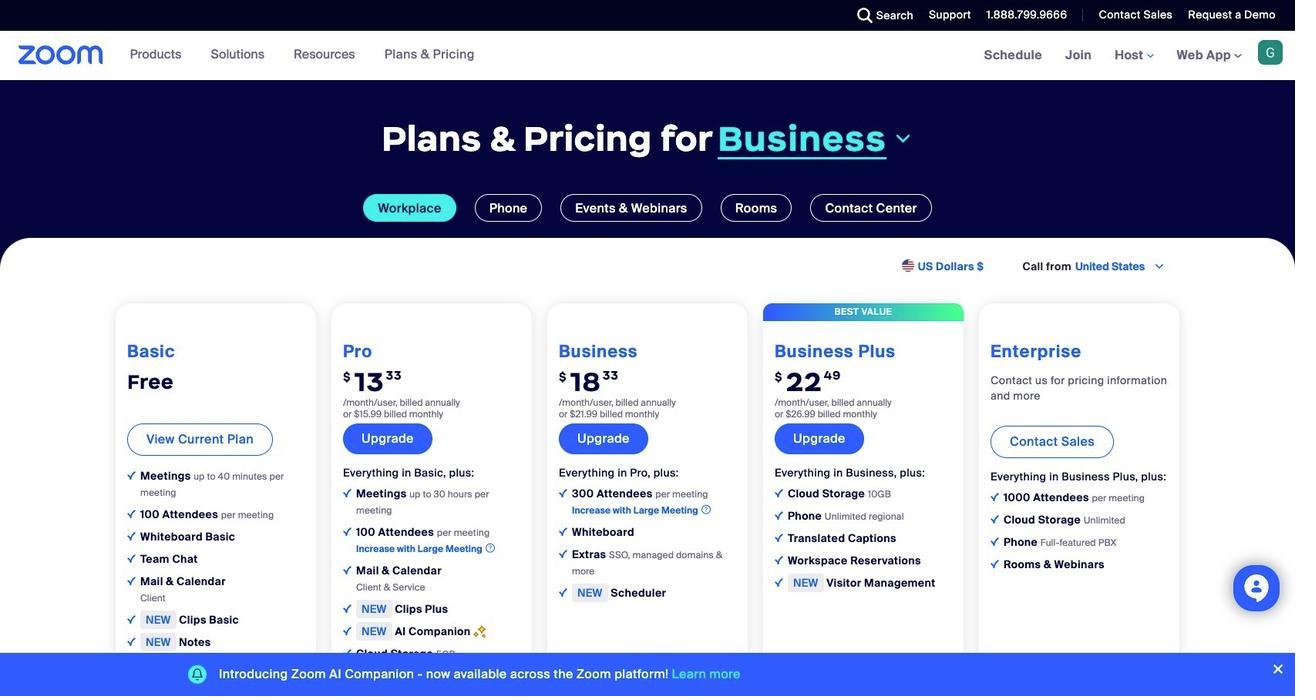 Task type: locate. For each thing, give the bounding box(es) containing it.
product information navigation
[[118, 31, 486, 80]]

profile picture image
[[1258, 40, 1283, 65]]

help outline image
[[701, 503, 711, 517], [486, 542, 495, 556]]

1 horizontal spatial help outline image
[[701, 503, 711, 517]]

down image
[[893, 130, 914, 148]]

0 horizontal spatial help outline image
[[486, 542, 495, 556]]

1 vertical spatial help outline image
[[486, 542, 495, 556]]

ok image
[[127, 472, 136, 480], [343, 489, 352, 498], [127, 510, 136, 519], [775, 512, 783, 520], [991, 516, 999, 524], [775, 534, 783, 542], [775, 556, 783, 565], [343, 566, 352, 575], [559, 589, 567, 597], [127, 616, 136, 624], [343, 627, 352, 636], [343, 650, 352, 658], [343, 672, 352, 680]]

banner
[[0, 31, 1295, 81]]

show options image
[[1153, 261, 1166, 273]]

0 vertical spatial help outline image
[[701, 503, 711, 517]]

main content
[[0, 31, 1295, 697]]

ok image
[[559, 489, 567, 498], [775, 489, 783, 498], [991, 493, 999, 502], [343, 528, 352, 536], [559, 528, 567, 536], [127, 533, 136, 541], [991, 538, 999, 546], [559, 550, 567, 559], [127, 555, 136, 563], [991, 560, 999, 569], [127, 577, 136, 586], [775, 579, 783, 587], [343, 605, 352, 613], [127, 638, 136, 647]]



Task type: vqa. For each thing, say whether or not it's contained in the screenshot.
2nd window new image from the right
no



Task type: describe. For each thing, give the bounding box(es) containing it.
outer image
[[902, 260, 916, 274]]

meetings navigation
[[973, 31, 1295, 81]]

tabs of zoom services tab list
[[23, 194, 1272, 222]]

zoom logo image
[[19, 45, 103, 65]]



